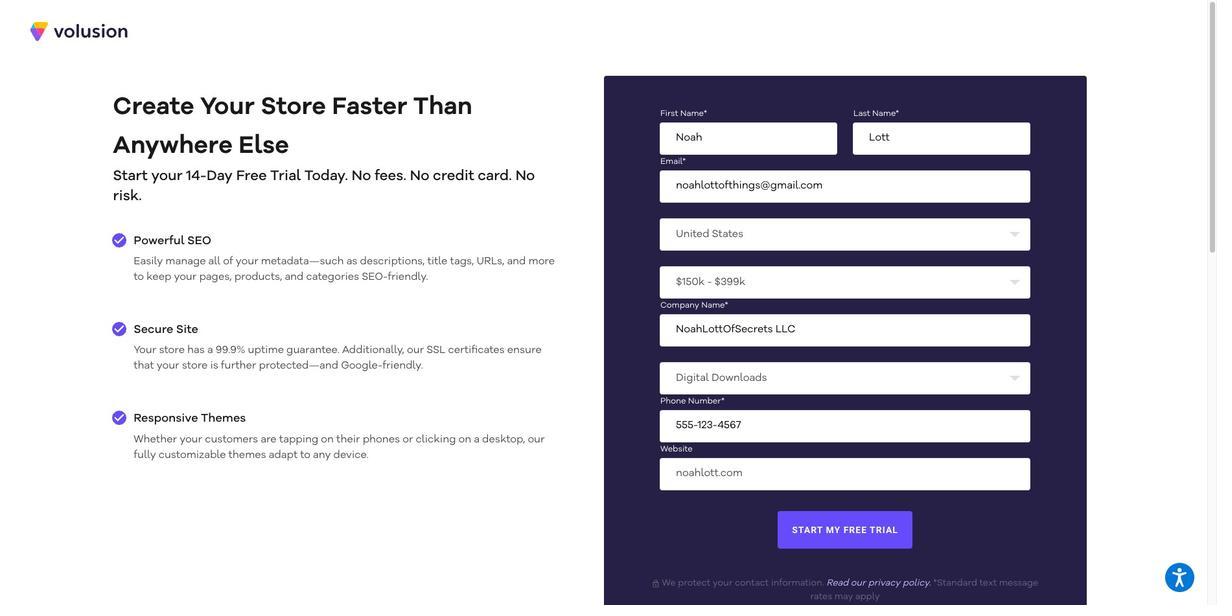 Task type: locate. For each thing, give the bounding box(es) containing it.
1 vertical spatial your
[[134, 346, 157, 356]]

0 vertical spatial a
[[207, 346, 213, 356]]

1 vertical spatial start
[[792, 525, 823, 536]]

and left more
[[507, 257, 526, 267]]

name* right first
[[681, 109, 707, 118]]

manage
[[166, 257, 206, 267]]

name* right "company"
[[702, 301, 729, 310]]

customizable
[[159, 450, 226, 461]]

1 vertical spatial to
[[300, 450, 311, 461]]

my
[[826, 525, 841, 536]]

credit
[[433, 169, 475, 184]]

powerful
[[134, 235, 185, 247]]

keep
[[147, 272, 171, 283]]

trial down else
[[270, 169, 301, 184]]

trial inside button
[[870, 525, 899, 536]]

store down secure site
[[159, 346, 185, 356]]

your
[[151, 169, 183, 184], [236, 257, 259, 267], [174, 272, 197, 283], [157, 361, 179, 372], [180, 435, 202, 445], [713, 579, 733, 588]]

1 vertical spatial a
[[474, 435, 480, 445]]

0 vertical spatial your
[[200, 95, 255, 120]]

that
[[134, 361, 154, 372]]

than
[[413, 95, 473, 120]]

certificates
[[448, 346, 505, 356]]

no right card. at the left
[[516, 169, 535, 184]]

0 horizontal spatial trial
[[270, 169, 301, 184]]

friendly. down the additionally,
[[383, 361, 423, 372]]

number*
[[688, 397, 725, 406]]

today.
[[305, 169, 348, 184]]

no right fees.
[[410, 169, 430, 184]]

trial inside start your 14-day free trial today. no fees. no credit card. no risk.
[[270, 169, 301, 184]]

0 horizontal spatial on
[[321, 435, 334, 445]]

our right desktop,
[[528, 435, 545, 445]]

99.9%
[[216, 346, 245, 356]]

title
[[428, 257, 448, 267]]

to inside whether your customers are tapping on their phones or clicking on a desktop, our fully customizable themes adapt to any device.
[[300, 450, 311, 461]]

1 horizontal spatial a
[[474, 435, 480, 445]]

first
[[661, 109, 679, 118]]

1 horizontal spatial on
[[459, 435, 472, 445]]

0 vertical spatial friendly.
[[388, 272, 428, 283]]

a left desktop,
[[474, 435, 480, 445]]

Last Name* text field
[[853, 122, 1031, 155]]

email*
[[661, 157, 686, 166]]

uptime
[[248, 346, 284, 356]]

free right the my
[[844, 525, 868, 536]]

your
[[200, 95, 255, 120], [134, 346, 157, 356]]

start up risk. at left top
[[113, 169, 148, 184]]

information.
[[771, 579, 825, 588]]

name*
[[681, 109, 707, 118], [873, 109, 900, 118], [702, 301, 729, 310]]

0 horizontal spatial a
[[207, 346, 213, 356]]

2 horizontal spatial no
[[516, 169, 535, 184]]

additionally,
[[342, 346, 405, 356]]

no left fees.
[[352, 169, 371, 184]]

1 horizontal spatial to
[[300, 450, 311, 461]]

message
[[1000, 579, 1039, 588]]

Phone Number* text field
[[660, 410, 1031, 443]]

start for start my free trial
[[792, 525, 823, 536]]

on up any
[[321, 435, 334, 445]]

a right has
[[207, 346, 213, 356]]

no
[[352, 169, 371, 184], [410, 169, 430, 184], [516, 169, 535, 184]]

1 horizontal spatial no
[[410, 169, 430, 184]]

your right 'of'
[[236, 257, 259, 267]]

store
[[159, 346, 185, 356], [182, 361, 208, 372]]

friendly. inside easily manage all of your metadata—such as descriptions, title tags, urls, and more to keep your pages, products, and categories seo-friendly.
[[388, 272, 428, 283]]

trial
[[270, 169, 301, 184], [870, 525, 899, 536]]

start
[[113, 169, 148, 184], [792, 525, 823, 536]]

1 vertical spatial and
[[285, 272, 304, 283]]

name* right last
[[873, 109, 900, 118]]

*standard text message rates may apply
[[811, 579, 1039, 602]]

2 horizontal spatial our
[[851, 579, 866, 588]]

start left the my
[[792, 525, 823, 536]]

friendly.
[[388, 272, 428, 283], [383, 361, 423, 372]]

your right that on the left of the page
[[157, 361, 179, 372]]

free inside button
[[844, 525, 868, 536]]

more
[[529, 257, 555, 267]]

of
[[223, 257, 233, 267]]

1 horizontal spatial trial
[[870, 525, 899, 536]]

1 vertical spatial friendly.
[[383, 361, 423, 372]]

0 horizontal spatial to
[[134, 272, 144, 283]]

*standard
[[934, 579, 978, 588]]

responsive
[[134, 413, 198, 425]]

0 vertical spatial trial
[[270, 169, 301, 184]]

0 horizontal spatial free
[[236, 169, 267, 184]]

ssl
[[427, 346, 446, 356]]

1 horizontal spatial and
[[507, 257, 526, 267]]

on right clicking
[[459, 435, 472, 445]]

friendly. down descriptions,
[[388, 272, 428, 283]]

store down has
[[182, 361, 208, 372]]

your up customizable
[[180, 435, 202, 445]]

trial right the my
[[870, 525, 899, 536]]

your inside start your 14-day free trial today. no fees. no credit card. no risk.
[[151, 169, 183, 184]]

0 vertical spatial start
[[113, 169, 148, 184]]

our
[[407, 346, 424, 356], [528, 435, 545, 445], [851, 579, 866, 588]]

free
[[236, 169, 267, 184], [844, 525, 868, 536]]

1 vertical spatial trial
[[870, 525, 899, 536]]

their
[[337, 435, 360, 445]]

your inside your store has a 99.9% uptime guarantee. additionally, our ssl certificates ensure that your store is further protected—and google-friendly.
[[157, 361, 179, 372]]

a
[[207, 346, 213, 356], [474, 435, 480, 445]]

0 horizontal spatial your
[[134, 346, 157, 356]]

our up apply on the bottom of the page
[[851, 579, 866, 588]]

pages,
[[199, 272, 232, 283]]

name* for last name*
[[873, 109, 900, 118]]

0 vertical spatial our
[[407, 346, 424, 356]]

1 horizontal spatial free
[[844, 525, 868, 536]]

your left 14- on the left top
[[151, 169, 183, 184]]

open accessibe: accessibility options, statement and help image
[[1173, 569, 1188, 587]]

start inside "start my free trial" button
[[792, 525, 823, 536]]

volusion logo image
[[29, 21, 129, 42]]

1 vertical spatial free
[[844, 525, 868, 536]]

your up that on the left of the page
[[134, 346, 157, 356]]

and
[[507, 257, 526, 267], [285, 272, 304, 283]]

0 horizontal spatial start
[[113, 169, 148, 184]]

last
[[854, 109, 871, 118]]

on
[[321, 435, 334, 445], [459, 435, 472, 445]]

Email* email field
[[660, 170, 1031, 203]]

0 vertical spatial free
[[236, 169, 267, 184]]

1 vertical spatial our
[[528, 435, 545, 445]]

and down metadata—such
[[285, 272, 304, 283]]

products,
[[234, 272, 282, 283]]

to down easily
[[134, 272, 144, 283]]

urls,
[[477, 257, 505, 267]]

to inside easily manage all of your metadata—such as descriptions, title tags, urls, and more to keep your pages, products, and categories seo-friendly.
[[134, 272, 144, 283]]

to
[[134, 272, 144, 283], [300, 450, 311, 461]]

to left any
[[300, 450, 311, 461]]

we protect your contact information. read our privacy policy.
[[660, 579, 931, 588]]

easily
[[134, 257, 163, 267]]

0 horizontal spatial our
[[407, 346, 424, 356]]

company name*
[[661, 301, 729, 310]]

2 vertical spatial our
[[851, 579, 866, 588]]

apply
[[856, 593, 880, 602]]

our left ssl
[[407, 346, 424, 356]]

3 no from the left
[[516, 169, 535, 184]]

read our privacy policy. link
[[827, 579, 931, 588]]

0 vertical spatial store
[[159, 346, 185, 356]]

0 horizontal spatial no
[[352, 169, 371, 184]]

name* for first name*
[[681, 109, 707, 118]]

Website text field
[[660, 458, 1031, 491]]

start inside start your 14-day free trial today. no fees. no credit card. no risk.
[[113, 169, 148, 184]]

1 horizontal spatial start
[[792, 525, 823, 536]]

0 horizontal spatial and
[[285, 272, 304, 283]]

protect
[[678, 579, 711, 588]]

free right day on the left of page
[[236, 169, 267, 184]]

1 horizontal spatial our
[[528, 435, 545, 445]]

1 horizontal spatial your
[[200, 95, 255, 120]]

0 vertical spatial to
[[134, 272, 144, 283]]

website
[[661, 445, 693, 454]]

your down manage
[[174, 272, 197, 283]]

your up else
[[200, 95, 255, 120]]

card.
[[478, 169, 512, 184]]



Task type: vqa. For each thing, say whether or not it's contained in the screenshot.
TO to the right
yes



Task type: describe. For each thing, give the bounding box(es) containing it.
google-
[[341, 361, 383, 372]]

anywhere
[[113, 134, 233, 159]]

create your store faster than anywhere else
[[113, 95, 473, 159]]

themes
[[201, 413, 246, 425]]

start my free trial button
[[778, 511, 913, 549]]

your right protect
[[713, 579, 733, 588]]

day
[[207, 169, 233, 184]]

adapt
[[269, 450, 298, 461]]

faster
[[332, 95, 408, 120]]

tapping
[[279, 435, 319, 445]]

1 on from the left
[[321, 435, 334, 445]]

free inside start your 14-day free trial today. no fees. no credit card. no risk.
[[236, 169, 267, 184]]

responsive themes
[[134, 413, 246, 425]]

fully
[[134, 450, 156, 461]]

powerful seo
[[134, 235, 211, 247]]

our inside whether your customers are tapping on their phones or clicking on a desktop, our fully customizable themes adapt to any device.
[[528, 435, 545, 445]]

friendly. inside your store has a 99.9% uptime guarantee. additionally, our ssl certificates ensure that your store is further protected—and google-friendly.
[[383, 361, 423, 372]]

start for start your 14-day free trial today. no fees. no credit card. no risk.
[[113, 169, 148, 184]]

metadata—such
[[261, 257, 344, 267]]

a inside whether your customers are tapping on their phones or clicking on a desktop, our fully customizable themes adapt to any device.
[[474, 435, 480, 445]]

company
[[661, 301, 700, 310]]

further
[[221, 361, 256, 372]]

clicking
[[416, 435, 456, 445]]

fees.
[[375, 169, 407, 184]]

secure
[[134, 324, 173, 336]]

customers
[[205, 435, 258, 445]]

as
[[347, 257, 358, 267]]

site
[[176, 324, 198, 336]]

we
[[662, 579, 676, 588]]

14-
[[186, 169, 207, 184]]

rates
[[811, 593, 833, 602]]

secure site
[[134, 324, 198, 336]]

privacy
[[868, 579, 901, 588]]

or
[[403, 435, 413, 445]]

First Name* text field
[[660, 122, 838, 155]]

your inside whether your customers are tapping on their phones or clicking on a desktop, our fully customizable themes adapt to any device.
[[180, 435, 202, 445]]

is
[[210, 361, 218, 372]]

store
[[261, 95, 326, 120]]

device.
[[334, 450, 369, 461]]

desktop,
[[482, 435, 525, 445]]

descriptions,
[[360, 257, 425, 267]]

2 no from the left
[[410, 169, 430, 184]]

protected—and
[[259, 361, 339, 372]]

first name*
[[661, 109, 707, 118]]

seo-
[[362, 272, 388, 283]]

may
[[835, 593, 853, 602]]

guarantee.
[[287, 346, 340, 356]]

your inside your store has a 99.9% uptime guarantee. additionally, our ssl certificates ensure that your store is further protected—and google-friendly.
[[134, 346, 157, 356]]

last name*
[[854, 109, 900, 118]]

create
[[113, 95, 194, 120]]

all
[[209, 257, 221, 267]]

phone
[[661, 397, 686, 406]]

are
[[261, 435, 277, 445]]

0 vertical spatial and
[[507, 257, 526, 267]]

start your 14-day free trial today. no fees. no credit card. no risk.
[[113, 169, 535, 204]]

Company Name* text field
[[660, 314, 1031, 347]]

seo
[[187, 235, 211, 247]]

contact
[[735, 579, 769, 588]]

any
[[313, 450, 331, 461]]

whether
[[134, 435, 177, 445]]

name* for company name*
[[702, 301, 729, 310]]

phone number*
[[661, 397, 725, 406]]

your store has a 99.9% uptime guarantee. additionally, our ssl certificates ensure that your store is further protected—and google-friendly.
[[134, 346, 542, 372]]

1 no from the left
[[352, 169, 371, 184]]

text
[[980, 579, 997, 588]]

read
[[827, 579, 849, 588]]

our inside your store has a 99.9% uptime guarantee. additionally, our ssl certificates ensure that your store is further protected—and google-friendly.
[[407, 346, 424, 356]]

your inside create your store faster than anywhere else
[[200, 95, 255, 120]]

2 on from the left
[[459, 435, 472, 445]]

easily manage all of your metadata—such as descriptions, title tags, urls, and more to keep your pages, products, and categories seo-friendly.
[[134, 257, 555, 283]]

whether your customers are tapping on their phones or clicking on a desktop, our fully customizable themes adapt to any device.
[[134, 435, 545, 461]]

a inside your store has a 99.9% uptime guarantee. additionally, our ssl certificates ensure that your store is further protected—and google-friendly.
[[207, 346, 213, 356]]

categories
[[306, 272, 359, 283]]

start my free trial
[[792, 525, 899, 536]]

tags,
[[450, 257, 474, 267]]

has
[[187, 346, 205, 356]]

1 vertical spatial store
[[182, 361, 208, 372]]

themes
[[229, 450, 266, 461]]

ensure
[[507, 346, 542, 356]]

phones
[[363, 435, 400, 445]]

else
[[239, 134, 289, 159]]

risk.
[[113, 189, 142, 204]]



